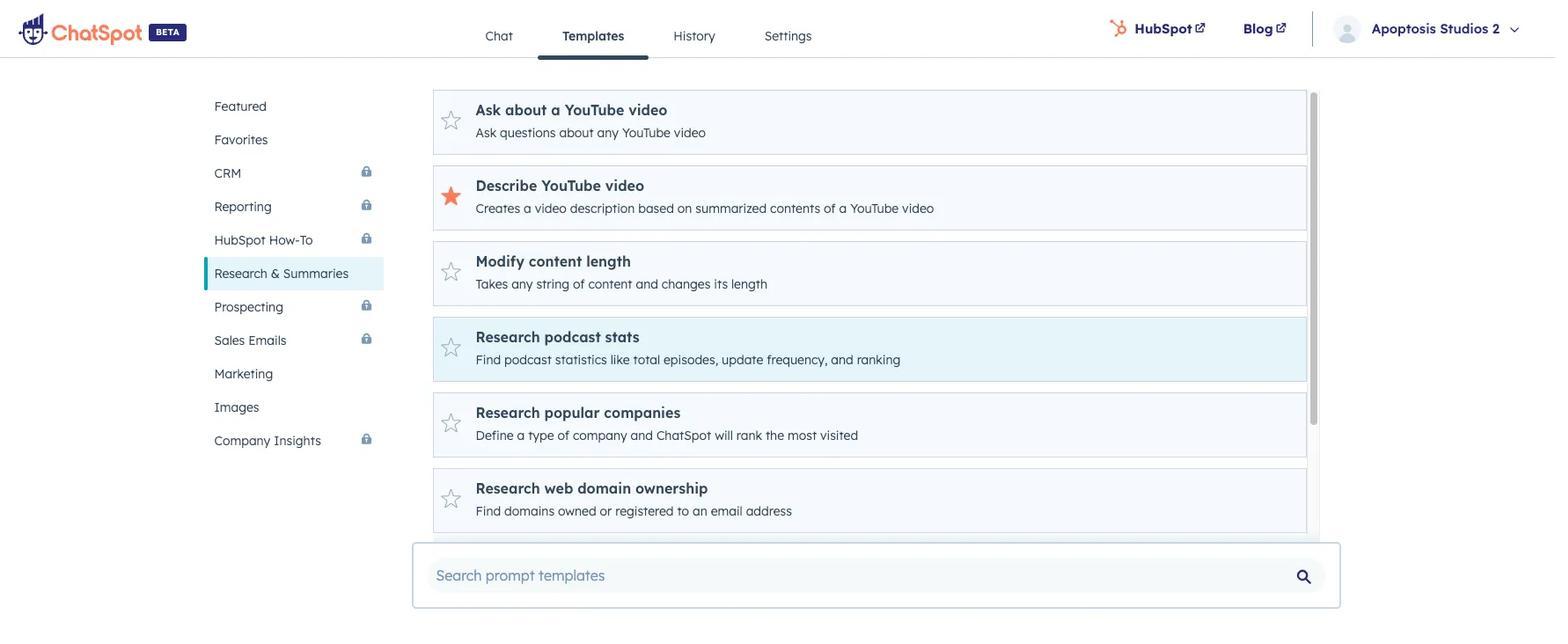 Task type: locate. For each thing, give the bounding box(es) containing it.
2 horizontal spatial of
[[824, 201, 836, 217]]

podcast left statistics on the left of page
[[504, 352, 552, 368]]

reporting button
[[204, 190, 383, 224]]

2 link opens in a new window image from the left
[[1276, 18, 1286, 39]]

modify
[[476, 253, 524, 270]]

of
[[824, 201, 836, 217], [573, 276, 585, 292], [558, 428, 569, 444]]

about up questions
[[505, 101, 547, 119]]

1 vertical spatial of
[[573, 276, 585, 292]]

link opens in a new window image left blog
[[1195, 18, 1206, 39]]

0 vertical spatial of
[[824, 201, 836, 217]]

web
[[544, 480, 573, 497]]

link opens in a new window image for link opens in a new window image inside the hubspot link
[[1195, 23, 1206, 34]]

link opens in a new window image
[[1195, 18, 1206, 39], [1276, 18, 1286, 39]]

changes
[[662, 276, 711, 292]]

0 vertical spatial content
[[529, 253, 582, 270]]

research down the takes
[[476, 328, 540, 346]]

1 find from the top
[[476, 352, 501, 368]]

about
[[505, 101, 547, 119], [559, 125, 594, 141]]

templates link
[[538, 15, 649, 59]]

about right questions
[[559, 125, 594, 141]]

1 vertical spatial ask
[[476, 125, 497, 141]]

and inside research podcast stats find podcast statistics like total episodes, update frequency, and ranking
[[831, 352, 854, 368]]

0 horizontal spatial about
[[505, 101, 547, 119]]

insights
[[274, 433, 321, 449]]

beta link
[[0, 0, 205, 57]]

a up questions
[[551, 101, 560, 119]]

research inside research popular companies define a type of company and chatspot will rank the most visited
[[476, 404, 540, 422]]

research up domains
[[476, 480, 540, 497]]

of right "contents"
[[824, 201, 836, 217]]

hubspot inside button
[[214, 232, 266, 248]]

0 vertical spatial about
[[505, 101, 547, 119]]

podcast up statistics on the left of page
[[544, 328, 601, 346]]

and left ranking
[[831, 352, 854, 368]]

a
[[551, 101, 560, 119], [524, 201, 531, 217], [839, 201, 847, 217], [517, 428, 525, 444]]

find
[[476, 352, 501, 368], [476, 503, 501, 519]]

and for research popular companies
[[631, 428, 653, 444]]

and
[[636, 276, 658, 292], [831, 352, 854, 368], [631, 428, 653, 444]]

apoptosis
[[1372, 20, 1436, 37]]

of inside research popular companies define a type of company and chatspot will rank the most visited
[[558, 428, 569, 444]]

youtube
[[565, 101, 624, 119], [622, 125, 671, 141], [541, 177, 601, 195], [850, 201, 899, 217]]

Search prompt templates search field
[[427, 558, 1325, 593]]

research popular companies define a type of company and chatspot will rank the most visited
[[476, 404, 858, 444]]

1 horizontal spatial content
[[588, 276, 632, 292]]

2 vertical spatial of
[[558, 428, 569, 444]]

string
[[536, 276, 569, 292]]

1 horizontal spatial any
[[597, 125, 619, 141]]

0 horizontal spatial content
[[529, 253, 582, 270]]

any
[[597, 125, 619, 141], [511, 276, 533, 292]]

0 horizontal spatial link opens in a new window image
[[1195, 18, 1206, 39]]

domain
[[578, 480, 631, 497]]

of for companies
[[558, 428, 569, 444]]

and inside research popular companies define a type of company and chatspot will rank the most visited
[[631, 428, 653, 444]]

history
[[674, 28, 715, 44]]

1 vertical spatial and
[[831, 352, 854, 368]]

link opens in a new window image
[[1195, 23, 1206, 34], [1276, 23, 1286, 34]]

research inside research podcast stats find podcast statistics like total episodes, update frequency, and ranking
[[476, 328, 540, 346]]

ask left questions
[[476, 125, 497, 141]]

company
[[573, 428, 627, 444]]

and inside modify content length takes any string of content and changes its length
[[636, 276, 658, 292]]

and down companies
[[631, 428, 653, 444]]

of inside modify content length takes any string of content and changes its length
[[573, 276, 585, 292]]

youtube down templates link
[[565, 101, 624, 119]]

of right string
[[573, 276, 585, 292]]

length right 'its'
[[731, 276, 768, 292]]

research inside button
[[214, 266, 268, 282]]

any right the takes
[[511, 276, 533, 292]]

video
[[629, 101, 668, 119], [674, 125, 706, 141], [605, 177, 644, 195], [535, 201, 567, 217], [902, 201, 934, 217]]

0 horizontal spatial link opens in a new window image
[[1195, 23, 1206, 34]]

1 vertical spatial hubspot
[[214, 232, 266, 248]]

link opens in a new window image right blog
[[1276, 18, 1286, 39]]

research up define
[[476, 404, 540, 422]]

statistics
[[555, 352, 607, 368]]

hubspot how-to
[[214, 232, 313, 248]]

research for popular
[[476, 404, 540, 422]]

1 vertical spatial content
[[588, 276, 632, 292]]

1 vertical spatial find
[[476, 503, 501, 519]]

1 link opens in a new window image from the left
[[1195, 23, 1206, 34]]

link opens in a new window image inside hubspot link
[[1195, 23, 1206, 34]]

a left type
[[517, 428, 525, 444]]

link opens in a new window image right blog
[[1276, 23, 1286, 34]]

on
[[678, 201, 692, 217]]

address
[[746, 503, 792, 519]]

2 vertical spatial and
[[631, 428, 653, 444]]

2 link opens in a new window image from the left
[[1276, 23, 1286, 34]]

any up description
[[597, 125, 619, 141]]

length down description
[[586, 253, 631, 270]]

research for web
[[476, 480, 540, 497]]

hubspot link
[[1093, 0, 1226, 57]]

emails
[[248, 333, 286, 349]]

rank
[[736, 428, 762, 444]]

1 vertical spatial length
[[731, 276, 768, 292]]

link opens in a new window image left blog
[[1195, 23, 1206, 34]]

a right creates
[[524, 201, 531, 217]]

ask up questions
[[476, 101, 501, 119]]

link opens in a new window image inside blog 'link'
[[1276, 23, 1286, 34]]

0 horizontal spatial length
[[586, 253, 631, 270]]

1 vertical spatial any
[[511, 276, 533, 292]]

0 vertical spatial and
[[636, 276, 658, 292]]

2 find from the top
[[476, 503, 501, 519]]

0 vertical spatial any
[[597, 125, 619, 141]]

1 ask from the top
[[476, 101, 501, 119]]

0 vertical spatial ask
[[476, 101, 501, 119]]

of right type
[[558, 428, 569, 444]]

and left changes
[[636, 276, 658, 292]]

research inside the research web domain ownership find domains owned or registered to an email address
[[476, 480, 540, 497]]

settings
[[765, 28, 812, 44]]

description
[[570, 201, 635, 217]]

stats
[[605, 328, 639, 346]]

history link
[[649, 15, 740, 57]]

1 horizontal spatial hubspot
[[1135, 20, 1192, 37]]

content
[[529, 253, 582, 270], [588, 276, 632, 292]]

2
[[1493, 20, 1500, 37]]

0 horizontal spatial any
[[511, 276, 533, 292]]

or
[[600, 503, 612, 519]]

1 vertical spatial podcast
[[504, 352, 552, 368]]

1 link opens in a new window image from the left
[[1195, 18, 1206, 39]]

will
[[715, 428, 733, 444]]

content up string
[[529, 253, 582, 270]]

0 vertical spatial hubspot
[[1135, 20, 1192, 37]]

1 vertical spatial about
[[559, 125, 594, 141]]

describe
[[476, 177, 537, 195]]

ranking
[[857, 352, 901, 368]]

to
[[300, 232, 313, 248]]

0 horizontal spatial hubspot
[[214, 232, 266, 248]]

a inside ask about a youtube video ask questions about any youtube video
[[551, 101, 560, 119]]

1 horizontal spatial of
[[573, 276, 585, 292]]

chatspot
[[656, 428, 711, 444]]

1 horizontal spatial link opens in a new window image
[[1276, 23, 1286, 34]]

research podcast stats find podcast statistics like total episodes, update frequency, and ranking
[[476, 328, 901, 368]]

length
[[586, 253, 631, 270], [731, 276, 768, 292]]

ownership
[[635, 480, 708, 497]]

0 horizontal spatial of
[[558, 428, 569, 444]]

its
[[714, 276, 728, 292]]

find down the takes
[[476, 352, 501, 368]]

ask
[[476, 101, 501, 119], [476, 125, 497, 141]]

content up stats
[[588, 276, 632, 292]]

navigation
[[461, 15, 837, 59]]

research up prospecting
[[214, 266, 268, 282]]

sales
[[214, 333, 245, 349]]

1 horizontal spatial link opens in a new window image
[[1276, 18, 1286, 39]]

of for length
[[573, 276, 585, 292]]

email
[[711, 503, 743, 519]]

0 vertical spatial find
[[476, 352, 501, 368]]

youtube up based
[[622, 125, 671, 141]]

find left domains
[[476, 503, 501, 519]]



Task type: vqa. For each thing, say whether or not it's contained in the screenshot.
MODIFY
yes



Task type: describe. For each thing, give the bounding box(es) containing it.
based
[[638, 201, 674, 217]]

1 horizontal spatial about
[[559, 125, 594, 141]]

blog link
[[1226, 0, 1307, 57]]

research for podcast
[[476, 328, 540, 346]]

link opens in a new window image for link opens in a new window image within the blog 'link'
[[1276, 23, 1286, 34]]

the
[[766, 428, 784, 444]]

total
[[633, 352, 660, 368]]

marketing button
[[204, 357, 383, 391]]

research web domain ownership find domains owned or registered to an email address
[[476, 480, 792, 519]]

contents
[[770, 201, 820, 217]]

modify content length takes any string of content and changes its length
[[476, 253, 768, 292]]

frequency,
[[767, 352, 828, 368]]

prospecting
[[214, 299, 283, 315]]

link opens in a new window image inside blog 'link'
[[1276, 18, 1286, 39]]

beta
[[156, 26, 179, 37]]

apoptosis studios 2 button
[[1318, 0, 1545, 57]]

blog
[[1243, 20, 1273, 37]]

any inside ask about a youtube video ask questions about any youtube video
[[597, 125, 619, 141]]

find inside research podcast stats find podcast statistics like total episodes, update frequency, and ranking
[[476, 352, 501, 368]]

0 vertical spatial length
[[586, 253, 631, 270]]

featured
[[214, 99, 267, 114]]

questions
[[500, 125, 556, 141]]

apoptosis studios 2
[[1372, 20, 1500, 37]]

and for modify content length
[[636, 276, 658, 292]]

any inside modify content length takes any string of content and changes its length
[[511, 276, 533, 292]]

settings link
[[740, 15, 837, 57]]

visited
[[820, 428, 858, 444]]

navigation containing chat
[[461, 15, 837, 59]]

prospecting button
[[204, 290, 383, 324]]

1 horizontal spatial length
[[731, 276, 768, 292]]

a right "contents"
[[839, 201, 847, 217]]

company insights button
[[204, 424, 383, 458]]

how-
[[269, 232, 300, 248]]

define
[[476, 428, 514, 444]]

company
[[214, 433, 270, 449]]

research & summaries button
[[204, 257, 383, 290]]

type
[[528, 428, 554, 444]]

favorites
[[214, 132, 268, 148]]

youtube up description
[[541, 177, 601, 195]]

a inside research popular companies define a type of company and chatspot will rank the most visited
[[517, 428, 525, 444]]

most
[[788, 428, 817, 444]]

like
[[611, 352, 630, 368]]

images
[[214, 400, 259, 415]]

crm button
[[204, 157, 383, 190]]

crm
[[214, 165, 241, 181]]

creates
[[476, 201, 520, 217]]

company insights
[[214, 433, 321, 449]]

hubspot for hubspot
[[1135, 20, 1192, 37]]

describe youtube video creates a video description based on summarized contents of a youtube video
[[476, 177, 934, 217]]

hubspot how-to button
[[204, 224, 383, 257]]

images button
[[204, 391, 383, 424]]

featured button
[[204, 90, 383, 123]]

research for &
[[214, 266, 268, 282]]

&
[[271, 266, 280, 282]]

to
[[677, 503, 689, 519]]

summarized
[[696, 201, 767, 217]]

chat
[[485, 28, 513, 44]]

templates
[[562, 28, 624, 44]]

2 ask from the top
[[476, 125, 497, 141]]

takes
[[476, 276, 508, 292]]

hubspot for hubspot how-to
[[214, 232, 266, 248]]

sales emails
[[214, 333, 286, 349]]

episodes,
[[664, 352, 718, 368]]

of inside "describe youtube video creates a video description based on summarized contents of a youtube video"
[[824, 201, 836, 217]]

marketing
[[214, 366, 273, 382]]

link opens in a new window image inside hubspot link
[[1195, 18, 1206, 39]]

domains
[[504, 503, 555, 519]]

summaries
[[283, 266, 349, 282]]

registered
[[615, 503, 674, 519]]

ask about a youtube video ask questions about any youtube video
[[476, 101, 706, 141]]

chat link
[[461, 15, 538, 57]]

favorites button
[[204, 123, 383, 157]]

youtube right "contents"
[[850, 201, 899, 217]]

find inside the research web domain ownership find domains owned or registered to an email address
[[476, 503, 501, 519]]

research & summaries
[[214, 266, 349, 282]]

an
[[693, 503, 707, 519]]

0 vertical spatial podcast
[[544, 328, 601, 346]]

reporting
[[214, 199, 272, 215]]

companies
[[604, 404, 681, 422]]

sales emails button
[[204, 324, 383, 357]]

owned
[[558, 503, 596, 519]]

popular
[[544, 404, 600, 422]]

update
[[722, 352, 763, 368]]

studios
[[1440, 20, 1489, 37]]



